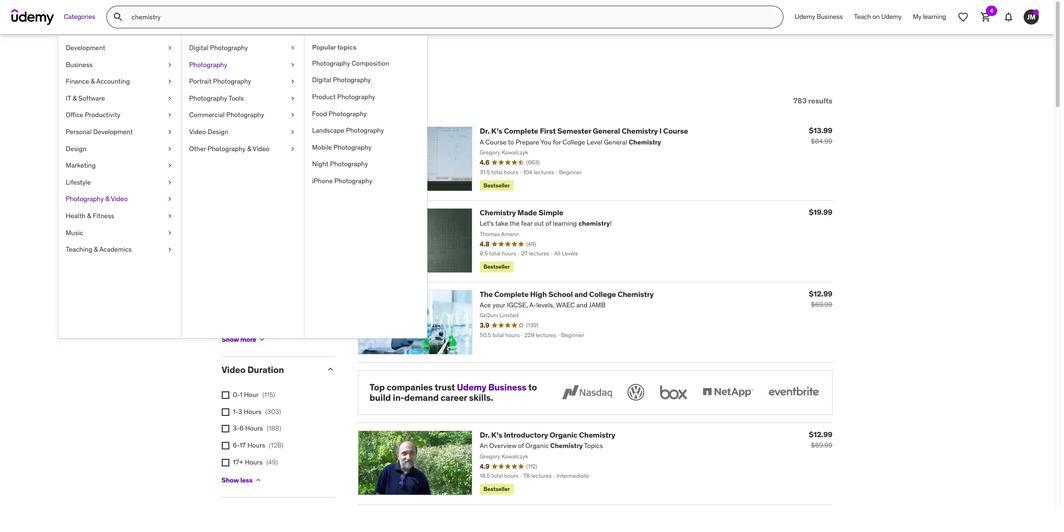 Task type: describe. For each thing, give the bounding box(es) containing it.
design link
[[58, 141, 181, 158]]

food photography link
[[305, 106, 427, 123]]

teaching
[[66, 245, 92, 254]]

teach on udemy
[[854, 12, 902, 21]]

1 horizontal spatial design
[[208, 128, 228, 136]]

product photography link
[[305, 89, 427, 106]]

lifestyle
[[66, 178, 91, 187]]

3-
[[233, 425, 240, 433]]

jm link
[[1020, 6, 1043, 28]]

xsmall image for commercial photography
[[289, 111, 296, 120]]

night
[[312, 160, 328, 169]]

night photography
[[312, 160, 368, 169]]

food photography
[[312, 110, 367, 118]]

results for 783 results for "chemistry"
[[252, 56, 301, 75]]

1 horizontal spatial business
[[488, 382, 526, 393]]

3-6 hours (188)
[[233, 425, 281, 433]]

volkswagen image
[[625, 382, 646, 403]]

trust
[[435, 382, 455, 393]]

1 vertical spatial business
[[66, 60, 93, 69]]

photography tools
[[189, 94, 244, 103]]

0-
[[233, 391, 240, 400]]

hours for 3-6 hours
[[245, 425, 263, 433]]

portrait photography link
[[182, 73, 304, 90]]

high
[[530, 290, 547, 299]]

1 vertical spatial design
[[66, 144, 86, 153]]

xsmall image inside finance & accounting link
[[166, 77, 174, 86]]

filter button
[[222, 86, 264, 116]]

top
[[370, 382, 385, 393]]

1 horizontal spatial udemy business link
[[789, 6, 848, 28]]

photography tools link
[[182, 90, 304, 107]]

mobile photography
[[312, 143, 372, 152]]

lifestyle link
[[58, 174, 181, 191]]

$19.99
[[809, 208, 833, 217]]

general
[[593, 126, 620, 136]]

office
[[66, 111, 83, 119]]

my
[[913, 12, 922, 21]]

"chemistry"
[[328, 56, 414, 75]]

product photography
[[312, 93, 375, 101]]

office productivity link
[[58, 107, 181, 124]]

landscape photography link
[[305, 123, 427, 139]]

notifications image
[[1003, 11, 1014, 23]]

music link
[[58, 225, 181, 242]]

iphone photography link
[[305, 173, 427, 190]]

chemistry right college on the bottom
[[618, 290, 654, 299]]

it & software link
[[58, 90, 181, 107]]

development inside 'link'
[[93, 128, 133, 136]]

(541)
[[296, 195, 310, 203]]

digital photography for leftmost digital photography link
[[189, 44, 248, 52]]

results for 783 results
[[808, 96, 833, 105]]

show for show less
[[222, 477, 239, 485]]

$12.99 for dr. k's introductory organic chemistry
[[809, 430, 833, 440]]

show less
[[222, 477, 253, 485]]

783 results
[[793, 96, 833, 105]]

first
[[540, 126, 556, 136]]

mobile
[[312, 143, 332, 152]]

k's for introductory
[[491, 431, 502, 440]]

17+ hours (49)
[[233, 458, 278, 467]]

the complete high school and college chemistry
[[480, 290, 654, 299]]

0 vertical spatial development
[[66, 44, 105, 52]]

6-17 hours (128)
[[233, 442, 283, 450]]

composition
[[352, 59, 389, 68]]

product
[[312, 93, 336, 101]]

6
[[240, 425, 244, 433]]

in-
[[393, 393, 404, 404]]

6-
[[233, 442, 240, 450]]

eventbrite image
[[766, 382, 821, 403]]

teaching & academics
[[66, 245, 132, 254]]

photography up "portrait"
[[189, 60, 227, 69]]

Search for anything text field
[[130, 9, 772, 25]]

other photography & video link
[[182, 141, 304, 158]]

made
[[518, 208, 537, 218]]

xsmall image for business
[[166, 60, 174, 70]]

commercial
[[189, 111, 225, 119]]

academics
[[99, 245, 132, 254]]

music
[[66, 229, 83, 237]]

1 horizontal spatial digital photography link
[[305, 72, 427, 89]]

marketing
[[66, 161, 96, 170]]

photography link
[[182, 57, 304, 73]]

course
[[663, 126, 688, 136]]

0 horizontal spatial udemy business link
[[457, 382, 526, 393]]

photography up "food photography" link
[[337, 93, 375, 101]]

0 horizontal spatial udemy
[[457, 382, 486, 393]]

photography element
[[304, 36, 427, 339]]

xsmall image inside it & software link
[[166, 94, 174, 103]]

skills.
[[469, 393, 493, 404]]

xsmall image for digital photography
[[289, 44, 296, 53]]

it
[[66, 94, 71, 103]]

4 link
[[975, 6, 997, 28]]

to
[[528, 382, 537, 393]]

photography down landscape photography
[[334, 143, 372, 152]]

xsmall image for office productivity
[[166, 111, 174, 120]]

commercial photography
[[189, 111, 264, 119]]

filter
[[239, 96, 257, 105]]

xsmall image inside music link
[[166, 229, 174, 238]]

1 vertical spatial complete
[[494, 290, 529, 299]]

(303)
[[265, 408, 281, 416]]

k's for complete
[[491, 126, 502, 136]]

digital for leftmost digital photography link
[[189, 44, 208, 52]]

udemy image
[[11, 9, 54, 25]]

$12.99 for the complete high school and college chemistry
[[809, 289, 833, 299]]

on
[[873, 12, 880, 21]]

night photography link
[[305, 156, 427, 173]]

hours for 1-3 hours
[[244, 408, 262, 416]]

netapp image
[[701, 382, 755, 403]]

photography down video design link
[[208, 144, 246, 153]]

3
[[238, 408, 242, 416]]

video duration
[[222, 365, 284, 376]]

productivity
[[85, 111, 120, 119]]

dr. for dr. k's introductory organic chemistry
[[480, 431, 490, 440]]

development link
[[58, 40, 181, 57]]

xsmall image for other photography & video
[[289, 144, 296, 154]]

video duration button
[[222, 365, 318, 376]]

chemistry left made at the top of page
[[480, 208, 516, 218]]

show more
[[222, 336, 256, 344]]

to build in-demand career skills.
[[370, 382, 537, 404]]

$69.99 for the complete high school and college chemistry
[[811, 301, 833, 309]]

mobile photography link
[[305, 139, 427, 156]]

chemistry made simple link
[[480, 208, 563, 218]]

xsmall image for photography & video
[[166, 195, 174, 204]]

iphone
[[312, 177, 333, 185]]

photography composition link
[[305, 55, 427, 72]]

video up other at top
[[189, 128, 206, 136]]

xsmall image for show less
[[254, 477, 262, 485]]

nasdaq image
[[560, 382, 614, 403]]

& for software
[[73, 94, 77, 103]]

teach on udemy link
[[848, 6, 907, 28]]

marketing link
[[58, 158, 181, 174]]

categories button
[[58, 6, 101, 28]]

you have alerts image
[[1033, 9, 1039, 15]]

(464)
[[296, 178, 311, 186]]

software
[[78, 94, 105, 103]]

chemistry right organic
[[579, 431, 615, 440]]

show for show more
[[222, 336, 239, 344]]

dr. k's introductory organic chemistry
[[480, 431, 615, 440]]

box image
[[658, 382, 689, 403]]

small image
[[228, 96, 237, 106]]



Task type: vqa. For each thing, say whether or not it's contained in the screenshot.


Task type: locate. For each thing, give the bounding box(es) containing it.
introductory
[[504, 431, 548, 440]]

xsmall image inside teaching & academics link
[[166, 245, 174, 255]]

0 vertical spatial results
[[252, 56, 301, 75]]

783 for 783 results
[[793, 96, 807, 105]]

portrait photography
[[189, 77, 251, 86]]

for
[[304, 56, 324, 75]]

fitness
[[93, 212, 114, 220]]

xsmall image inside 'photography & video' 'link'
[[166, 195, 174, 204]]

design down personal
[[66, 144, 86, 153]]

(115)
[[262, 391, 275, 400]]

small image
[[326, 135, 335, 144], [326, 365, 335, 375]]

the
[[480, 290, 493, 299]]

photography down 'photography composition'
[[333, 76, 371, 84]]

udemy business link left to
[[457, 382, 526, 393]]

photography up tools in the top of the page
[[213, 77, 251, 86]]

complete
[[504, 126, 538, 136], [494, 290, 529, 299]]

business left teach
[[817, 12, 843, 21]]

0 vertical spatial 783
[[222, 56, 249, 75]]

digital photography up photography link
[[189, 44, 248, 52]]

hours for 6-17 hours
[[247, 442, 265, 450]]

& for accounting
[[91, 77, 95, 86]]

photography down "food photography" link
[[346, 126, 384, 135]]

xsmall image inside video design link
[[289, 128, 296, 137]]

0 vertical spatial digital photography link
[[182, 40, 304, 57]]

& right it
[[73, 94, 77, 103]]

photography composition
[[312, 59, 389, 68]]

1 dr. from the top
[[480, 126, 490, 136]]

1 vertical spatial $12.99 $69.99
[[809, 430, 833, 450]]

xsmall image inside digital photography link
[[289, 44, 296, 53]]

0 horizontal spatial digital
[[189, 44, 208, 52]]

0 vertical spatial show
[[222, 336, 239, 344]]

1 $12.99 from the top
[[809, 289, 833, 299]]

ratings button
[[222, 134, 318, 146]]

1 vertical spatial digital
[[312, 76, 331, 84]]

personal development
[[66, 128, 133, 136]]

$12.99
[[809, 289, 833, 299], [809, 430, 833, 440]]

it & software
[[66, 94, 105, 103]]

design down commercial photography
[[208, 128, 228, 136]]

my learning
[[913, 12, 946, 21]]

& inside 'link'
[[105, 195, 109, 204]]

0 vertical spatial k's
[[491, 126, 502, 136]]

small image for video duration
[[326, 365, 335, 375]]

xsmall image inside "lifestyle" link
[[166, 178, 174, 187]]

$12.99 $69.99 for dr. k's introductory organic chemistry
[[809, 430, 833, 450]]

dr. k's introductory organic chemistry link
[[480, 431, 615, 440]]

& right finance
[[91, 77, 95, 86]]

hours right 3
[[244, 408, 262, 416]]

xsmall image for development
[[166, 44, 174, 53]]

$13.99
[[809, 126, 833, 135]]

xsmall image inside marketing link
[[166, 161, 174, 171]]

1 horizontal spatial digital photography
[[312, 76, 371, 84]]

results left 'for'
[[252, 56, 301, 75]]

show
[[222, 336, 239, 344], [222, 477, 239, 485]]

1 vertical spatial k's
[[491, 431, 502, 440]]

1 vertical spatial development
[[93, 128, 133, 136]]

hours right 6
[[245, 425, 263, 433]]

show more button
[[222, 331, 266, 350]]

xsmall image inside photography tools link
[[289, 94, 296, 103]]

accounting
[[96, 77, 130, 86]]

1 k's from the top
[[491, 126, 502, 136]]

companies
[[387, 382, 433, 393]]

show left more
[[222, 336, 239, 344]]

2 $12.99 $69.99 from the top
[[809, 430, 833, 450]]

0 vertical spatial udemy business link
[[789, 6, 848, 28]]

dr. k's complete first semester general chemistry i course
[[480, 126, 688, 136]]

business up finance
[[66, 60, 93, 69]]

xsmall image for portrait photography
[[289, 77, 296, 86]]

0 vertical spatial $12.99 $69.99
[[809, 289, 833, 309]]

digital photography
[[189, 44, 248, 52], [312, 76, 371, 84]]

0 horizontal spatial business
[[66, 60, 93, 69]]

0 vertical spatial small image
[[326, 135, 335, 144]]

$84.99
[[811, 137, 833, 146]]

wishlist image
[[958, 11, 969, 23]]

personal
[[66, 128, 92, 136]]

1 horizontal spatial results
[[808, 96, 833, 105]]

teach
[[854, 12, 871, 21]]

783 for 783 results for "chemistry"
[[222, 56, 249, 75]]

hours right 17+
[[245, 458, 263, 467]]

2 dr. from the top
[[480, 431, 490, 440]]

photography down night photography link
[[334, 177, 372, 185]]

health & fitness
[[66, 212, 114, 220]]

xsmall image inside show less button
[[254, 477, 262, 485]]

digital up "portrait"
[[189, 44, 208, 52]]

0 vertical spatial design
[[208, 128, 228, 136]]

1 show from the top
[[222, 336, 239, 344]]

2 horizontal spatial udemy
[[881, 12, 902, 21]]

photography down popular topics
[[312, 59, 350, 68]]

1 $69.99 from the top
[[811, 301, 833, 309]]

1 small image from the top
[[326, 135, 335, 144]]

1 horizontal spatial 783
[[793, 96, 807, 105]]

teaching & academics link
[[58, 242, 181, 259]]

1 $12.99 $69.99 from the top
[[809, 289, 833, 309]]

udemy business
[[795, 12, 843, 21]]

xsmall image inside commercial photography link
[[289, 111, 296, 120]]

& right health at the left top of the page
[[87, 212, 91, 220]]

& for academics
[[94, 245, 98, 254]]

business left to
[[488, 382, 526, 393]]

portrait
[[189, 77, 211, 86]]

show inside button
[[222, 477, 239, 485]]

2 $69.99 from the top
[[811, 442, 833, 450]]

the complete high school and college chemistry link
[[480, 290, 654, 299]]

finance & accounting link
[[58, 73, 181, 90]]

1 horizontal spatial digital
[[312, 76, 331, 84]]

0 vertical spatial $12.99
[[809, 289, 833, 299]]

(188)
[[267, 425, 281, 433]]

xsmall image inside development link
[[166, 44, 174, 53]]

1 vertical spatial results
[[808, 96, 833, 105]]

0 horizontal spatial 783
[[222, 56, 249, 75]]

1 vertical spatial small image
[[326, 365, 335, 375]]

photography up photography link
[[210, 44, 248, 52]]

$13.99 $84.99
[[809, 126, 833, 146]]

design
[[208, 128, 228, 136], [66, 144, 86, 153]]

0 vertical spatial digital
[[189, 44, 208, 52]]

0 vertical spatial complete
[[504, 126, 538, 136]]

show inside button
[[222, 336, 239, 344]]

shopping cart with 4 items image
[[980, 11, 992, 23]]

1 vertical spatial dr.
[[480, 431, 490, 440]]

xsmall image inside health & fitness link
[[166, 212, 174, 221]]

udemy business link left teach
[[789, 6, 848, 28]]

small image for ratings
[[326, 135, 335, 144]]

popular topics
[[312, 43, 356, 52]]

top companies trust udemy business
[[370, 382, 526, 393]]

digital inside photography element
[[312, 76, 331, 84]]

complete right the
[[494, 290, 529, 299]]

1 vertical spatial digital photography
[[312, 76, 371, 84]]

photography inside 'link'
[[66, 195, 104, 204]]

2 $12.99 from the top
[[809, 430, 833, 440]]

results
[[252, 56, 301, 75], [808, 96, 833, 105]]

$12.99 $69.99 for the complete high school and college chemistry
[[809, 289, 833, 309]]

i
[[659, 126, 662, 136]]

português
[[233, 333, 264, 342]]

2 show from the top
[[222, 477, 239, 485]]

show left less
[[222, 477, 239, 485]]

video inside 'link'
[[111, 195, 128, 204]]

photography down filter
[[226, 111, 264, 119]]

show less button
[[222, 472, 262, 490]]

1-3 hours (303)
[[233, 408, 281, 416]]

xsmall image for marketing
[[166, 161, 174, 171]]

& for fitness
[[87, 212, 91, 220]]

xsmall image for teaching & academics
[[166, 245, 174, 255]]

video down "lifestyle" link
[[111, 195, 128, 204]]

xsmall image inside show more button
[[258, 336, 266, 344]]

783 results status
[[793, 96, 833, 105]]

digital photography up product photography
[[312, 76, 371, 84]]

development down categories dropdown button
[[66, 44, 105, 52]]

783
[[222, 56, 249, 75], [793, 96, 807, 105]]

1 vertical spatial udemy business link
[[457, 382, 526, 393]]

landscape
[[312, 126, 344, 135]]

2 horizontal spatial business
[[817, 12, 843, 21]]

783 results for "chemistry"
[[222, 56, 414, 75]]

0 vertical spatial dr.
[[480, 126, 490, 136]]

my learning link
[[907, 6, 952, 28]]

photography up iphone photography
[[330, 160, 368, 169]]

xsmall image inside portrait photography link
[[289, 77, 296, 86]]

complete left first
[[504, 126, 538, 136]]

xsmall image for photography tools
[[289, 94, 296, 103]]

and
[[574, 290, 588, 299]]

xsmall image for photography
[[289, 60, 296, 70]]

tools
[[229, 94, 244, 103]]

xsmall image inside 'business' link
[[166, 60, 174, 70]]

& up fitness
[[105, 195, 109, 204]]

xsmall image inside personal development 'link'
[[166, 128, 174, 137]]

2 vertical spatial business
[[488, 382, 526, 393]]

udemy inside "link"
[[881, 12, 902, 21]]

digital photography for the right digital photography link
[[312, 76, 371, 84]]

photography up commercial
[[189, 94, 227, 103]]

1 vertical spatial 783
[[793, 96, 807, 105]]

development down office productivity link
[[93, 128, 133, 136]]

0 horizontal spatial digital photography
[[189, 44, 248, 52]]

photography & video
[[66, 195, 128, 204]]

17+
[[233, 458, 243, 467]]

chemistry left i
[[622, 126, 658, 136]]

ratings
[[222, 134, 254, 146]]

health & fitness link
[[58, 208, 181, 225]]

photography up health & fitness
[[66, 195, 104, 204]]

& right teaching
[[94, 245, 98, 254]]

0 vertical spatial business
[[817, 12, 843, 21]]

1 vertical spatial $69.99
[[811, 442, 833, 450]]

xsmall image inside the design link
[[166, 144, 174, 154]]

photography up landscape photography
[[329, 110, 367, 118]]

(49)
[[266, 458, 278, 467]]

xsmall image
[[166, 77, 174, 86], [166, 94, 174, 103], [166, 128, 174, 137], [289, 128, 296, 137], [166, 144, 174, 154], [166, 178, 174, 187], [166, 212, 174, 221], [166, 229, 174, 238], [222, 267, 229, 274], [222, 284, 229, 291], [222, 301, 229, 308], [222, 317, 229, 325], [258, 336, 266, 344], [222, 426, 229, 433], [222, 459, 229, 467]]

digital photography link down composition
[[305, 72, 427, 89]]

dr. k's complete first semester general chemistry i course link
[[480, 126, 688, 136]]

xsmall image inside photography link
[[289, 60, 296, 70]]

video up '0-'
[[222, 365, 246, 376]]

hours right 17
[[247, 442, 265, 450]]

xsmall image
[[166, 44, 174, 53], [289, 44, 296, 53], [166, 60, 174, 70], [289, 60, 296, 70], [289, 77, 296, 86], [289, 94, 296, 103], [166, 111, 174, 120], [289, 111, 296, 120], [289, 144, 296, 154], [166, 161, 174, 171], [166, 195, 174, 204], [166, 245, 174, 255], [222, 392, 229, 400], [222, 409, 229, 416], [222, 443, 229, 450], [254, 477, 262, 485]]

1-
[[233, 408, 238, 416]]

0 horizontal spatial design
[[66, 144, 86, 153]]

$69.99 for dr. k's introductory organic chemistry
[[811, 442, 833, 450]]

xsmall image inside the other photography & video link
[[289, 144, 296, 154]]

783 inside 783 results status
[[793, 96, 807, 105]]

results up $13.99
[[808, 96, 833, 105]]

chemistry
[[622, 126, 658, 136], [480, 208, 516, 218], [618, 290, 654, 299], [579, 431, 615, 440]]

digital photography inside photography element
[[312, 76, 371, 84]]

0 horizontal spatial results
[[252, 56, 301, 75]]

2 small image from the top
[[326, 365, 335, 375]]

1 vertical spatial show
[[222, 477, 239, 485]]

video down video design link
[[253, 144, 270, 153]]

0 horizontal spatial digital photography link
[[182, 40, 304, 57]]

simple
[[539, 208, 563, 218]]

1 vertical spatial $12.99
[[809, 430, 833, 440]]

results inside 783 results status
[[808, 96, 833, 105]]

iphone photography
[[312, 177, 372, 185]]

demand
[[404, 393, 439, 404]]

digital down 783 results for "chemistry" on the top left of the page
[[312, 76, 331, 84]]

0 vertical spatial $69.99
[[811, 301, 833, 309]]

& for video
[[105, 195, 109, 204]]

dr. for dr. k's complete first semester general chemistry i course
[[480, 126, 490, 136]]

2 k's from the top
[[491, 431, 502, 440]]

health
[[66, 212, 85, 220]]

1 vertical spatial digital photography link
[[305, 72, 427, 89]]

0 vertical spatial digital photography
[[189, 44, 248, 52]]

landscape photography
[[312, 126, 384, 135]]

dr.
[[480, 126, 490, 136], [480, 431, 490, 440]]

xsmall image inside office productivity link
[[166, 111, 174, 120]]

more
[[240, 336, 256, 344]]

semester
[[557, 126, 591, 136]]

career
[[441, 393, 467, 404]]

submit search image
[[113, 11, 124, 23]]

other
[[189, 144, 206, 153]]

digital photography link up portrait photography link
[[182, 40, 304, 57]]

& down video design link
[[247, 144, 251, 153]]

1 horizontal spatial udemy
[[795, 12, 815, 21]]

digital for the right digital photography link
[[312, 76, 331, 84]]

finance & accounting
[[66, 77, 130, 86]]



